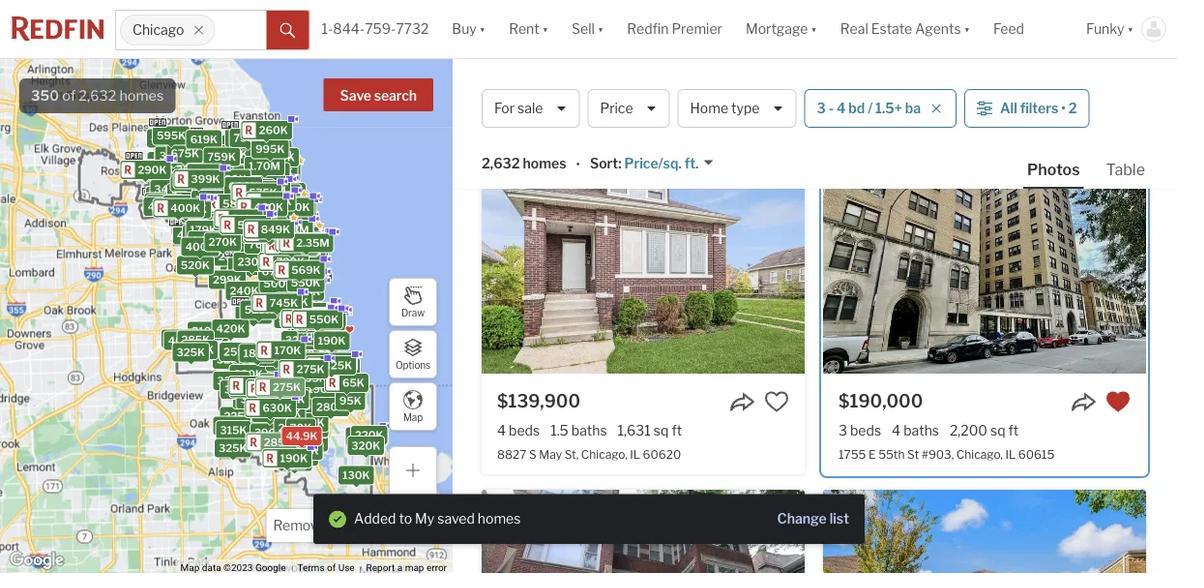 Task type: vqa. For each thing, say whether or not it's contained in the screenshot.
Culture
no



Task type: describe. For each thing, give the bounding box(es) containing it.
$129,900
[[498, 36, 580, 57]]

70k
[[290, 421, 312, 434]]

2 vertical spatial 200k
[[249, 431, 278, 444]]

funky ▾
[[1087, 21, 1134, 37]]

1 vertical spatial 315k
[[283, 367, 310, 379]]

0 vertical spatial 299k
[[216, 169, 245, 182]]

2 vertical spatial 375k
[[263, 416, 292, 428]]

569k
[[292, 264, 321, 276]]

79.9k
[[225, 261, 256, 273]]

s for $139,900
[[529, 447, 537, 461]]

remove chicago image
[[193, 24, 205, 36]]

1.90m
[[280, 204, 312, 217]]

baths for $190,000
[[904, 422, 940, 438]]

359k
[[290, 409, 319, 421]]

1.75m
[[288, 237, 319, 250]]

price/sq.
[[625, 155, 682, 172]]

agents
[[916, 21, 962, 37]]

270k up 759k
[[230, 131, 258, 144]]

2 vertical spatial 190k
[[280, 452, 308, 465]]

save search button
[[324, 78, 434, 111]]

450k
[[270, 292, 299, 305]]

500k up 295k
[[200, 234, 230, 246]]

2 horizontal spatial 580k
[[278, 313, 308, 325]]

1 horizontal spatial 725k
[[270, 243, 298, 256]]

0 vertical spatial 1.10m
[[256, 185, 286, 198]]

▾ for buy ▾
[[480, 21, 486, 37]]

0 vertical spatial 2.00m
[[266, 211, 300, 223]]

photo of 1755 e 55th st #903, chicago, il 60615 image
[[824, 136, 1147, 374]]

0 horizontal spatial 640k
[[175, 176, 205, 188]]

330k up '258k'
[[234, 368, 263, 380]]

0 vertical spatial 189k
[[279, 380, 307, 392]]

270k down 710k
[[225, 227, 254, 239]]

photos
[[1028, 160, 1081, 179]]

7732
[[396, 21, 429, 37]]

2 horizontal spatial 475k
[[256, 406, 284, 419]]

0 vertical spatial 1.25m
[[248, 189, 280, 202]]

3 up 1755
[[839, 422, 848, 438]]

570k up "685k"
[[268, 187, 297, 200]]

photo of 11408 s lowe ave, chicago, il 60628 image
[[824, 490, 1147, 573]]

675k up 450k
[[262, 265, 291, 278]]

7543 s prairie ave, chicago, il 60619
[[498, 93, 701, 107]]

1 vertical spatial 225k
[[224, 410, 252, 423]]

240k up 415k
[[159, 148, 188, 160]]

745k
[[270, 297, 298, 309]]

price/sq. ft.
[[625, 155, 699, 172]]

8827
[[498, 447, 527, 461]]

0 vertical spatial 995k
[[256, 143, 285, 155]]

of
[[62, 87, 76, 104]]

1 horizontal spatial 259k
[[297, 356, 326, 368]]

0 vertical spatial 625k
[[247, 199, 276, 212]]

1-844-759-7732 link
[[322, 21, 429, 37]]

0 horizontal spatial 320k
[[225, 430, 254, 442]]

city
[[1072, 84, 1102, 103]]

759k
[[207, 150, 236, 163]]

4 for 4 beds
[[498, 422, 506, 438]]

1 horizontal spatial 185k
[[281, 455, 308, 468]]

77.5k
[[294, 436, 324, 449]]

300k down 770k
[[242, 253, 272, 265]]

0 horizontal spatial 250k
[[205, 249, 234, 262]]

beds for $139,900
[[509, 422, 540, 438]]

1 horizontal spatial 580k
[[237, 219, 267, 231]]

type
[[732, 100, 760, 117]]

675k up 409k
[[204, 213, 233, 225]]

460k
[[302, 330, 331, 343]]

799k
[[276, 256, 305, 268]]

695k
[[284, 226, 313, 239]]

60620
[[643, 447, 682, 461]]

8827 s may st, chicago, il 60620
[[498, 447, 682, 461]]

#903,
[[922, 447, 955, 461]]

0 horizontal spatial 580k
[[187, 228, 216, 241]]

3 inside button
[[817, 100, 826, 117]]

0 horizontal spatial 725k
[[224, 196, 253, 209]]

525k up 560k
[[242, 182, 271, 195]]

1 vertical spatial 340k
[[154, 183, 184, 195]]

feed button
[[982, 0, 1075, 58]]

220k left 140k
[[237, 393, 266, 406]]

1755 e 55th st #903, chicago, il 60615
[[839, 447, 1055, 461]]

all filters • 2
[[1001, 100, 1078, 117]]

1.5+
[[876, 100, 903, 117]]

save search
[[340, 88, 417, 104]]

730k
[[269, 210, 297, 222]]

1 vertical spatial 995k
[[267, 220, 296, 232]]

1-844-759-7732
[[322, 21, 429, 37]]

0 vertical spatial 375k
[[208, 201, 236, 213]]

4 inside button
[[837, 100, 846, 117]]

279k
[[315, 317, 343, 330]]

240k up 529k on the left bottom of page
[[230, 285, 259, 297]]

2 vertical spatial 189k
[[291, 444, 319, 457]]

▾ for rent ▾
[[543, 21, 549, 37]]

570k up 799k
[[270, 242, 299, 254]]

market insights | city guide
[[937, 84, 1146, 103]]

0 horizontal spatial 185k
[[244, 347, 271, 360]]

1 vertical spatial 420k
[[216, 323, 245, 335]]

options
[[396, 359, 431, 371]]

section containing added to my saved homes
[[314, 494, 865, 544]]

1 vertical spatial 1.25m
[[274, 226, 306, 239]]

0 vertical spatial 170k
[[274, 344, 301, 357]]

2 vertical spatial 260k
[[267, 439, 296, 452]]

redfin
[[628, 21, 669, 37]]

0 vertical spatial 950k
[[231, 195, 261, 207]]

submit search image
[[280, 23, 296, 38]]

▾ for mortgage ▾
[[811, 21, 818, 37]]

1,631
[[618, 422, 651, 438]]

500k up '1.70m'
[[258, 143, 288, 156]]

339k
[[276, 393, 305, 405]]

favorite button image for $139,900
[[765, 389, 790, 414]]

1 vertical spatial 375k
[[186, 344, 214, 356]]

1 vertical spatial 699k
[[307, 315, 336, 328]]

sort :
[[590, 155, 622, 172]]

il left 60615
[[1006, 447, 1016, 461]]

455k
[[149, 196, 178, 209]]

:
[[619, 155, 622, 172]]

220k down 95k
[[355, 429, 384, 442]]

ft for $190,000
[[1009, 422, 1020, 438]]

750k down 890k
[[245, 216, 274, 229]]

409k
[[197, 235, 227, 247]]

premier
[[672, 21, 723, 37]]

0 vertical spatial 395k
[[179, 196, 208, 208]]

74.9k
[[270, 356, 301, 368]]

1 horizontal spatial 380k
[[225, 235, 254, 247]]

0 vertical spatial 315k
[[196, 203, 223, 215]]

1 horizontal spatial 520k
[[181, 259, 210, 271]]

240k up 630k
[[255, 383, 284, 396]]

all filters • 2 button
[[965, 89, 1090, 128]]

1 vertical spatial 170k
[[291, 362, 318, 375]]

0 vertical spatial 599k
[[217, 200, 246, 213]]

228k
[[273, 407, 301, 419]]

750k up 759k
[[234, 132, 263, 144]]

photo of 6738 s crandon ave #1, chicago, il 60649 image
[[482, 490, 805, 573]]

0 horizontal spatial 2,632
[[79, 87, 117, 104]]

favorite button image for $129,900
[[765, 35, 790, 60]]

0 horizontal spatial 199k
[[192, 251, 219, 263]]

redfin premier button
[[616, 0, 735, 58]]

bd
[[849, 100, 866, 117]]

1 vertical spatial 595k
[[171, 187, 201, 199]]

1 vertical spatial 284k
[[295, 422, 324, 435]]

540k
[[197, 187, 226, 200]]

1 vertical spatial 640k
[[253, 227, 283, 240]]

4 for 4 baths
[[893, 422, 901, 438]]

1 vertical spatial 950k
[[268, 263, 298, 276]]

beds for $190,000
[[851, 422, 882, 438]]

0 vertical spatial homes
[[120, 87, 164, 104]]

0 vertical spatial 545k
[[220, 149, 249, 162]]

35
[[525, 502, 538, 514]]

3.95m
[[284, 235, 318, 248]]

▾ for sell ▾
[[598, 21, 604, 37]]

2 vertical spatial 290k
[[272, 407, 301, 420]]

60615
[[1019, 447, 1055, 461]]

500k up "685k"
[[272, 186, 302, 198]]

7543
[[498, 93, 527, 107]]

750k down 819k
[[196, 193, 225, 206]]

685k
[[276, 200, 305, 213]]

remove
[[273, 517, 325, 534]]

300k up 265k
[[296, 385, 326, 398]]

2,632 homes •
[[482, 155, 581, 173]]

0 vertical spatial 284k
[[304, 363, 333, 376]]

270k up the 100k
[[295, 408, 323, 420]]

500k up 450k
[[264, 277, 294, 290]]

350 of 2,632 homes
[[31, 87, 164, 104]]

il down 1,631
[[630, 447, 641, 461]]

530k
[[168, 197, 198, 209]]

300k down 49k
[[234, 382, 263, 394]]

1 vertical spatial 395k
[[192, 234, 221, 247]]

mortgage ▾
[[746, 21, 818, 37]]

4 baths
[[893, 422, 940, 438]]

769k
[[249, 238, 278, 251]]

639k
[[289, 277, 319, 289]]

0 horizontal spatial 475k
[[171, 160, 199, 172]]

525k down 1.06m
[[221, 178, 250, 191]]

mortgage ▾ button
[[746, 0, 818, 58]]

49k
[[258, 362, 280, 375]]

534k
[[265, 166, 294, 179]]

485k
[[286, 225, 315, 237]]

0 vertical spatial 420k
[[208, 173, 237, 186]]

il left 60619 on the top right of the page
[[652, 93, 662, 107]]

0 vertical spatial 130k
[[293, 370, 320, 383]]

ave,
[[578, 93, 601, 107]]

for sale button
[[482, 89, 580, 128]]

1 vertical spatial 260k
[[334, 381, 363, 393]]

2 vertical spatial 395k
[[294, 370, 323, 383]]

price
[[601, 100, 634, 117]]

0 vertical spatial 1.05m
[[254, 184, 286, 197]]

saved
[[438, 511, 475, 527]]

|
[[1060, 84, 1064, 103]]

240k up 140k
[[263, 377, 293, 390]]

1 horizontal spatial 199k
[[283, 405, 311, 418]]

570k up 1.06m
[[235, 141, 264, 154]]

home
[[691, 100, 729, 117]]

0 vertical spatial 650k
[[257, 166, 286, 178]]

1 horizontal spatial 320k
[[352, 440, 381, 452]]

499k
[[266, 151, 295, 163]]

photos button
[[1024, 159, 1103, 189]]

1.38m
[[284, 227, 316, 240]]

295k
[[218, 250, 247, 263]]

1.03m
[[277, 223, 309, 236]]

• for homes
[[576, 156, 581, 173]]

0 vertical spatial 190k
[[318, 334, 346, 347]]

insights
[[993, 84, 1052, 103]]

1 vertical spatial 380k
[[166, 333, 195, 345]]

240k up 44.9k
[[296, 416, 325, 429]]

220k down 155k
[[255, 392, 284, 405]]

1 vertical spatial 545k
[[236, 235, 266, 247]]

2 vertical spatial 130k
[[343, 469, 370, 482]]

240k down 345k on the top of the page
[[133, 163, 162, 175]]

0 vertical spatial 310k
[[185, 207, 213, 220]]

1 vertical spatial 310k
[[192, 325, 219, 337]]

0 vertical spatial 225k
[[259, 387, 288, 399]]

1 vertical spatial 2.00m
[[290, 245, 324, 258]]

added
[[354, 511, 396, 527]]

▾ for funky ▾
[[1128, 21, 1134, 37]]

439k
[[148, 200, 177, 213]]



Task type: locate. For each thing, give the bounding box(es) containing it.
200k up 295k
[[209, 231, 239, 244]]

545k up 389k
[[220, 149, 249, 162]]

1.50m
[[262, 198, 294, 210], [273, 204, 306, 217], [283, 230, 315, 243], [282, 240, 315, 252], [284, 240, 316, 253]]

s right 7543
[[530, 93, 537, 107]]

1.30m
[[260, 227, 292, 240]]

420k down 529k on the left bottom of page
[[216, 323, 245, 335]]

real estate agents ▾ button
[[829, 0, 982, 58]]

1 horizontal spatial homes
[[478, 511, 521, 527]]

396k
[[291, 370, 320, 383]]

140k
[[269, 393, 296, 405]]

950k up 710k
[[231, 195, 261, 207]]

beds up e on the bottom
[[851, 422, 882, 438]]

250k down 95k
[[351, 431, 380, 443]]

• for filters
[[1062, 100, 1066, 117]]

300k down 155k
[[241, 393, 270, 406]]

ft up 60620
[[672, 422, 683, 438]]

0 vertical spatial 699k
[[291, 235, 320, 248]]

297k
[[298, 311, 326, 324]]

ft for $139,900
[[672, 422, 683, 438]]

2 vertical spatial 595k
[[291, 285, 320, 298]]

1 vertical spatial 599k
[[268, 240, 297, 253]]

4 right the -
[[837, 100, 846, 117]]

130k up 263k
[[293, 370, 320, 383]]

new 35 hrs ago
[[499, 502, 584, 514]]

1 horizontal spatial 2,632
[[482, 155, 520, 172]]

320k down '258k'
[[225, 430, 254, 442]]

2 horizontal spatial 599k
[[310, 333, 339, 346]]

il left price
[[574, 78, 593, 104]]

500k
[[258, 143, 288, 156], [272, 186, 302, 198], [200, 234, 230, 246], [264, 277, 294, 290]]

0 vertical spatial 640k
[[175, 176, 205, 188]]

345k
[[159, 150, 188, 162]]

265k
[[290, 400, 319, 412]]

600k
[[212, 177, 241, 190], [229, 180, 258, 193], [275, 194, 305, 206], [221, 218, 251, 230], [231, 219, 260, 232]]

3
[[817, 100, 826, 117], [279, 241, 286, 254], [258, 244, 265, 257], [839, 422, 848, 438]]

• inside the all filters • 2 button
[[1062, 100, 1066, 117]]

189k down 44.9k
[[291, 444, 319, 457]]

$190,000
[[839, 390, 924, 411]]

sq for $139,900
[[654, 422, 669, 438]]

2 sq from the left
[[991, 422, 1006, 438]]

65k
[[343, 376, 365, 389]]

2 vertical spatial 315k
[[220, 424, 247, 436]]

2,200 sq ft
[[951, 422, 1020, 438]]

rent ▾
[[509, 21, 549, 37]]

0 vertical spatial •
[[1062, 100, 1066, 117]]

850k
[[194, 139, 223, 151]]

170k up 217k
[[274, 344, 301, 357]]

baths up 8827 s may st, chicago, il 60620
[[572, 422, 607, 438]]

2.00m
[[266, 211, 300, 223], [290, 245, 324, 258]]

▾ right the 'buy' at left top
[[480, 21, 486, 37]]

260k
[[259, 124, 288, 136], [334, 381, 363, 393], [267, 439, 296, 452]]

1 horizontal spatial baths
[[904, 422, 940, 438]]

2 vertical spatial homes
[[478, 511, 521, 527]]

2 ▾ from the left
[[543, 21, 549, 37]]

0 vertical spatial 290k
[[138, 164, 167, 176]]

1 ▾ from the left
[[480, 21, 486, 37]]

1 horizontal spatial beds
[[851, 422, 882, 438]]

3 down 1.30m
[[258, 244, 265, 257]]

1 beds from the left
[[509, 422, 540, 438]]

320k down 95k
[[352, 440, 381, 452]]

1 vertical spatial 250k
[[351, 431, 380, 443]]

▾ right sell
[[598, 21, 604, 37]]

2 horizontal spatial 4
[[893, 422, 901, 438]]

475k down 140k
[[256, 406, 284, 419]]

1.5 baths
[[551, 422, 607, 438]]

259k down 529k on the left bottom of page
[[224, 346, 252, 358]]

my
[[415, 511, 435, 527]]

• left sort
[[576, 156, 581, 173]]

235k
[[246, 380, 275, 392], [264, 382, 293, 395], [312, 394, 340, 406], [350, 430, 379, 443]]

2 vertical spatial 225k
[[275, 453, 303, 466]]

2 vertical spatial 625k
[[298, 312, 327, 324]]

299k
[[216, 169, 245, 182], [213, 274, 242, 286]]

0 horizontal spatial 200k
[[132, 165, 162, 177]]

1 horizontal spatial 200k
[[209, 231, 239, 244]]

1 vertical spatial 725k
[[270, 243, 298, 256]]

2 horizontal spatial homes
[[523, 155, 567, 172]]

2,632 inside 2,632 homes •
[[482, 155, 520, 172]]

1 horizontal spatial 250k
[[351, 431, 380, 443]]

260k up 95k
[[334, 381, 363, 393]]

390k down 69.2k
[[254, 427, 284, 439]]

570k
[[235, 141, 264, 154], [268, 187, 297, 200], [270, 242, 299, 254], [283, 268, 312, 280]]

1 horizontal spatial sq
[[991, 422, 1006, 438]]

baths
[[572, 422, 607, 438], [904, 422, 940, 438]]

475k down 850k
[[171, 160, 199, 172]]

2 vertical spatial 650k
[[253, 229, 283, 242]]

None search field
[[215, 11, 267, 49]]

remove outline
[[273, 517, 371, 534]]

baths up st
[[904, 422, 940, 438]]

258k
[[253, 387, 282, 400]]

2 baths from the left
[[904, 422, 940, 438]]

2 ft from the left
[[1009, 422, 1020, 438]]

1 horizontal spatial 475k
[[219, 148, 248, 161]]

favorite button image
[[765, 35, 790, 60], [765, 389, 790, 414], [1106, 389, 1132, 414]]

240k down 95k
[[354, 430, 384, 442]]

0 vertical spatial 340k
[[200, 169, 229, 182]]

189k up 339k
[[279, 380, 307, 392]]

2.35m
[[296, 237, 330, 249]]

favorite button checkbox
[[765, 35, 790, 60], [765, 389, 790, 414], [1106, 389, 1132, 414]]

1,631 sq ft
[[618, 422, 683, 438]]

2 beds from the left
[[851, 422, 882, 438]]

1 vertical spatial 520k
[[181, 259, 210, 271]]

225k down 77.5k
[[275, 453, 303, 466]]

beds up 8827
[[509, 422, 540, 438]]

favorite button image for $190,000
[[1106, 389, 1132, 414]]

290k down 345k on the top of the page
[[138, 164, 167, 176]]

homes down for sale button
[[523, 155, 567, 172]]

1 sq from the left
[[654, 422, 669, 438]]

170k up '116k'
[[291, 362, 318, 375]]

1 vertical spatial 2,632
[[482, 155, 520, 172]]

0 horizontal spatial homes
[[120, 87, 164, 104]]

0 horizontal spatial sq
[[654, 422, 669, 438]]

2 horizontal spatial 200k
[[249, 431, 278, 444]]

for
[[674, 78, 703, 104]]

ba
[[906, 100, 921, 117]]

395k up 263k
[[294, 370, 323, 383]]

184k
[[357, 430, 384, 443]]

rent ▾ button
[[498, 0, 561, 58]]

3 ▾ from the left
[[598, 21, 604, 37]]

259k
[[224, 346, 252, 358], [297, 356, 326, 368]]

185k
[[244, 347, 271, 360], [281, 455, 308, 468]]

2.20m
[[282, 241, 315, 254]]

0 horizontal spatial 1.05m
[[254, 184, 286, 197]]

675k up 415k
[[171, 147, 199, 160]]

60619
[[665, 93, 701, 107]]

675k up 230k
[[243, 240, 271, 252]]

1 ft from the left
[[672, 422, 683, 438]]

670k
[[268, 194, 297, 206]]

sq up 60620
[[654, 422, 669, 438]]

0 vertical spatial 260k
[[259, 124, 288, 136]]

4 up 55th
[[893, 422, 901, 438]]

300k down 79.9k
[[195, 326, 225, 338]]

1 vertical spatial 650k
[[252, 193, 281, 205]]

sale
[[518, 100, 543, 117]]

sq for $190,000
[[991, 422, 1006, 438]]

1 horizontal spatial 340k
[[200, 169, 229, 182]]

0 vertical spatial 200k
[[132, 165, 162, 177]]

chicago
[[133, 22, 184, 38]]

1 horizontal spatial 640k
[[253, 227, 283, 240]]

real
[[841, 21, 869, 37]]

added to my saved homes
[[354, 511, 521, 527]]

3 down 680k
[[279, 241, 286, 254]]

729k
[[314, 314, 342, 327]]

s
[[530, 93, 537, 107], [529, 447, 537, 461]]

520k down 415k
[[150, 190, 179, 202]]

1 horizontal spatial 390k
[[254, 427, 284, 439]]

google image
[[5, 548, 69, 573]]

775k
[[264, 195, 292, 208], [297, 236, 325, 249], [273, 243, 301, 256]]

2 vertical spatial 599k
[[310, 333, 339, 346]]

homes
[[598, 78, 669, 104]]

0 horizontal spatial 520k
[[150, 190, 179, 202]]

170k
[[274, 344, 301, 357], [291, 362, 318, 375]]

favorite button checkbox for $190,000
[[1106, 389, 1132, 414]]

4 ▾ from the left
[[811, 21, 818, 37]]

1 vertical spatial 290k
[[289, 383, 318, 396]]

market
[[937, 84, 990, 103]]

for sale
[[495, 100, 543, 117]]

310k
[[185, 207, 213, 220], [192, 325, 219, 337]]

570k down 1.01m
[[283, 268, 312, 280]]

420k
[[208, 173, 237, 186], [216, 323, 245, 335]]

chicago,
[[482, 78, 569, 104], [603, 93, 650, 107], [582, 447, 628, 461], [957, 447, 1004, 461]]

map region
[[0, 0, 610, 573]]

545k down 800k
[[236, 235, 266, 247]]

520k down 409k
[[181, 259, 210, 271]]

beds
[[509, 422, 540, 438], [851, 422, 882, 438]]

• inside 2,632 homes •
[[576, 156, 581, 173]]

1-
[[322, 21, 333, 37]]

549k
[[216, 176, 245, 188]]

300k down '80k'
[[318, 395, 348, 408]]

2 inside the all filters • 2 button
[[1069, 100, 1078, 117]]

5 ▾ from the left
[[965, 21, 971, 37]]

340k up 540k
[[200, 169, 229, 182]]

199k
[[192, 251, 219, 263], [283, 405, 311, 418]]

0 vertical spatial 595k
[[157, 129, 186, 142]]

330k left 49k
[[217, 375, 246, 387]]

section
[[314, 494, 865, 544]]

100k
[[297, 422, 325, 434]]

0 horizontal spatial 340k
[[154, 183, 184, 195]]

290k
[[138, 164, 167, 176], [289, 383, 318, 396], [272, 407, 301, 420]]

ad region
[[840, 0, 1131, 82]]

1 vertical spatial 1.10m
[[249, 231, 279, 244]]

599k down 680k
[[268, 240, 297, 253]]

340k up 455k
[[154, 183, 184, 195]]

0 horizontal spatial 950k
[[231, 195, 261, 207]]

baths for $139,900
[[572, 422, 607, 438]]

750k up 1.85m
[[281, 201, 310, 214]]

725k up 710k
[[224, 196, 253, 209]]

290k down 339k
[[272, 407, 301, 420]]

0 vertical spatial 2,632
[[79, 87, 117, 104]]

3 - 4 bd / 1.5+ ba button
[[805, 89, 957, 128]]

1 vertical spatial 130k
[[269, 439, 297, 452]]

130k up the 81k
[[269, 439, 297, 452]]

299k down 759k
[[216, 169, 245, 182]]

1.55m
[[287, 238, 319, 251]]

599k up 924k
[[217, 200, 246, 213]]

335k
[[176, 167, 205, 180], [222, 195, 250, 207], [298, 372, 327, 384], [303, 377, 331, 389]]

270k up 295k
[[209, 236, 237, 248]]

favorite button checkbox for $129,900
[[765, 35, 790, 60]]

395k up 295k
[[192, 234, 221, 247]]

290k down 396k
[[289, 383, 318, 396]]

0 vertical spatial s
[[530, 93, 537, 107]]

1 vertical spatial homes
[[523, 155, 567, 172]]

2,632 down for
[[482, 155, 520, 172]]

0 vertical spatial 725k
[[224, 196, 253, 209]]

215k
[[302, 329, 329, 342]]

1 vertical spatial s
[[529, 447, 537, 461]]

sale
[[708, 78, 752, 104]]

real estate agents ▾
[[841, 21, 971, 37]]

3 left the -
[[817, 100, 826, 117]]

0 horizontal spatial 599k
[[217, 200, 246, 213]]

190k down '279k'
[[318, 334, 346, 347]]

800k
[[247, 221, 277, 234]]

595k up 345k on the top of the page
[[157, 129, 186, 142]]

225k up 445k
[[224, 410, 252, 423]]

700k
[[189, 174, 218, 187], [244, 182, 273, 194], [219, 215, 248, 228], [241, 222, 271, 235], [241, 222, 271, 235], [279, 296, 308, 308]]

375k down 630k
[[263, 416, 292, 428]]

s for $129,900
[[530, 93, 537, 107]]

1 vertical spatial 190k
[[308, 383, 336, 395]]

619k
[[190, 133, 218, 145]]

6 ▾ from the left
[[1128, 21, 1134, 37]]

190k up 280k
[[308, 383, 336, 395]]

0 horizontal spatial 259k
[[224, 346, 252, 358]]

250k down 409k
[[205, 249, 234, 262]]

rent
[[509, 21, 540, 37]]

4 up 8827
[[498, 422, 506, 438]]

0 vertical spatial 390k
[[178, 203, 207, 215]]

260k up 499k
[[259, 124, 288, 136]]

prairie
[[539, 93, 575, 107]]

0 horizontal spatial 4
[[498, 422, 506, 438]]

145k
[[335, 379, 362, 391]]

3 beds
[[839, 422, 882, 438]]

0 vertical spatial 185k
[[244, 347, 271, 360]]

0 horizontal spatial 390k
[[178, 203, 207, 215]]

1 vertical spatial 1.05m
[[308, 323, 340, 336]]

924k
[[228, 216, 257, 228]]

remove outline button
[[267, 509, 377, 542]]

home type
[[691, 100, 760, 117]]

1 vertical spatial 625k
[[290, 235, 319, 248]]

0 vertical spatial 250k
[[205, 249, 234, 262]]

849k
[[261, 223, 290, 236], [241, 252, 270, 264], [265, 265, 294, 277]]

▾ right rent
[[543, 21, 549, 37]]

1 vertical spatial 299k
[[213, 274, 242, 286]]

2.45m
[[293, 236, 326, 249]]

190k down 77.5k
[[280, 452, 308, 465]]

1 vertical spatial •
[[576, 156, 581, 173]]

1 vertical spatial 189k
[[285, 405, 313, 417]]

remove 3 - 4 bd / 1.5+ ba image
[[931, 103, 943, 114]]

405k
[[168, 334, 198, 347]]

180k
[[313, 388, 341, 401]]

1 baths from the left
[[572, 422, 607, 438]]

map
[[404, 412, 423, 423]]

390k up 179k
[[178, 203, 207, 215]]

homes left 35
[[478, 511, 521, 527]]

699k
[[291, 235, 320, 248], [307, 315, 336, 328]]

price/sq. ft. button
[[622, 154, 715, 173]]

310k down 295k
[[192, 325, 219, 337]]

130k down 329k
[[343, 469, 370, 482]]

1 horizontal spatial 950k
[[268, 263, 298, 276]]

809k
[[243, 132, 272, 145]]

1 horizontal spatial 1.05m
[[308, 323, 340, 336]]

homes down chicago
[[120, 87, 164, 104]]

homes inside 2,632 homes •
[[523, 155, 567, 172]]

0 vertical spatial 520k
[[150, 190, 179, 202]]

photo of 8827 s may st, chicago, il 60620 image
[[482, 136, 805, 374]]

sq
[[654, 422, 669, 438], [991, 422, 1006, 438]]

favorite button checkbox for $139,900
[[765, 389, 790, 414]]

375k left 74.9k
[[186, 344, 214, 356]]

310k up 179k
[[185, 207, 213, 220]]



